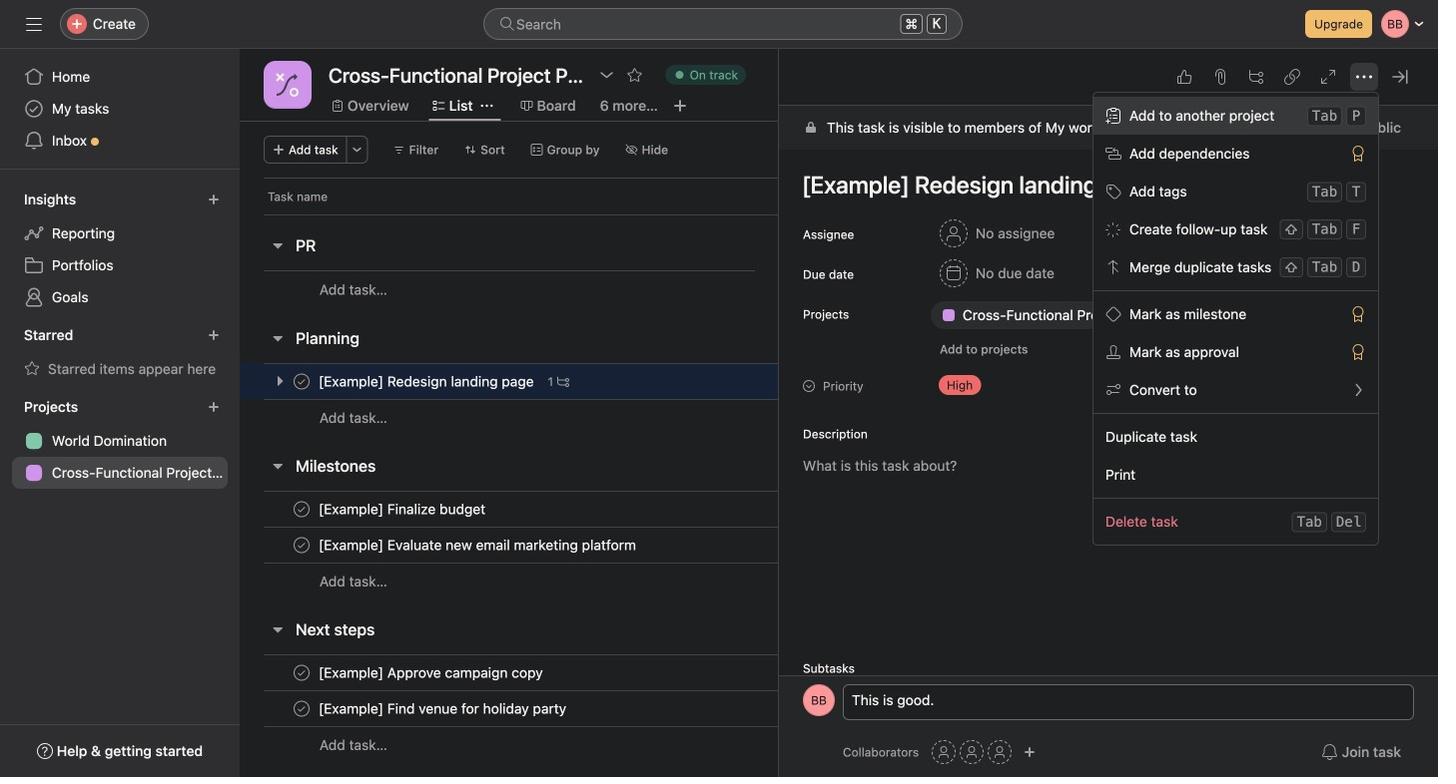 Task type: locate. For each thing, give the bounding box(es) containing it.
task name text field inside [example] find venue for holiday party cell
[[315, 700, 572, 720]]

3 task name text field from the top
[[315, 536, 642, 556]]

task name text field inside [example] evaluate new email marketing platform cell
[[315, 536, 642, 556]]

0 vertical spatial task name text field
[[315, 664, 549, 684]]

1 vertical spatial task name text field
[[315, 700, 572, 720]]

task name text field inside [example] redesign landing page cell
[[315, 372, 540, 392]]

None text field
[[324, 57, 589, 93]]

starred element
[[0, 318, 240, 389]]

1 subtask image
[[557, 376, 569, 388]]

mark complete image inside [example] approve campaign copy cell
[[290, 662, 314, 686]]

add subtask image
[[1248, 69, 1264, 85]]

remove image
[[1244, 308, 1260, 324]]

[example] finalize budget cell
[[240, 491, 779, 528]]

4 mark complete image from the top
[[290, 698, 314, 722]]

1 vertical spatial task name text field
[[315, 500, 492, 520]]

collapse task list for this group image
[[270, 458, 286, 474], [270, 622, 286, 638]]

2 mark complete checkbox from the top
[[290, 498, 314, 522]]

Task name text field
[[315, 664, 549, 684], [315, 700, 572, 720]]

mark complete image inside [example] find venue for holiday party cell
[[290, 698, 314, 722]]

add to starred image
[[627, 67, 643, 83]]

2 collapse task list for this group image from the top
[[270, 331, 286, 347]]

4 mark complete checkbox from the top
[[290, 698, 314, 722]]

global element
[[0, 49, 240, 169]]

2 task name text field from the top
[[315, 700, 572, 720]]

mark complete checkbox inside [example] evaluate new email marketing platform cell
[[290, 534, 314, 558]]

task name text field for mark complete checkbox in [example] evaluate new email marketing platform cell
[[315, 536, 642, 556]]

tab actions image
[[481, 100, 493, 112]]

new insights image
[[208, 194, 220, 206]]

line_and_symbols image
[[276, 73, 300, 97]]

2 mark complete image from the top
[[290, 534, 314, 558]]

[example] redesign landing page cell
[[240, 364, 779, 400]]

0 vertical spatial collapse task list for this group image
[[270, 238, 286, 254]]

2 collapse task list for this group image from the top
[[270, 622, 286, 638]]

1 collapse task list for this group image from the top
[[270, 458, 286, 474]]

0 vertical spatial task name text field
[[315, 372, 540, 392]]

open user profile image
[[803, 685, 835, 717]]

edit comment document
[[844, 690, 1413, 734]]

insights element
[[0, 182, 240, 318]]

1 vertical spatial collapse task list for this group image
[[270, 622, 286, 638]]

Mark complete checkbox
[[290, 370, 314, 394], [290, 498, 314, 522], [290, 534, 314, 558], [290, 698, 314, 722]]

collapse task list for this group image for mark complete checkbox within [example] finalize budget cell
[[270, 458, 286, 474]]

[example] redesign landing page dialog
[[779, 0, 1438, 778]]

Task Name text field
[[789, 162, 1414, 208]]

mark complete image inside [example] evaluate new email marketing platform cell
[[290, 534, 314, 558]]

Task name text field
[[315, 372, 540, 392], [315, 500, 492, 520], [315, 536, 642, 556]]

header planning tree grid
[[240, 364, 972, 436]]

None field
[[483, 8, 963, 40]]

1 task name text field from the top
[[315, 372, 540, 392]]

menu item
[[1093, 97, 1378, 135]]

1 task name text field from the top
[[315, 664, 549, 684]]

mark complete checkbox inside [example] find venue for holiday party cell
[[290, 698, 314, 722]]

0 likes. click to like this task image
[[1176, 69, 1192, 85]]

3 mark complete checkbox from the top
[[290, 534, 314, 558]]

collapse task list for this group image
[[270, 238, 286, 254], [270, 331, 286, 347]]

mark complete checkbox inside [example] redesign landing page cell
[[290, 370, 314, 394]]

task name text field down [example] approve campaign copy cell
[[315, 700, 572, 720]]

header milestones tree grid
[[240, 491, 972, 600]]

mark complete image
[[290, 370, 314, 394], [290, 534, 314, 558], [290, 662, 314, 686], [290, 698, 314, 722]]

2 vertical spatial task name text field
[[315, 536, 642, 556]]

close details image
[[1392, 69, 1408, 85]]

1 mark complete image from the top
[[290, 370, 314, 394]]

mark complete image for mark complete option
[[290, 662, 314, 686]]

[example] evaluate new email marketing platform cell
[[240, 527, 779, 564]]

2 task name text field from the top
[[315, 500, 492, 520]]

copy task link image
[[1284, 69, 1300, 85]]

mark complete checkbox inside [example] finalize budget cell
[[290, 498, 314, 522]]

task name text field inside [example] finalize budget cell
[[315, 500, 492, 520]]

mark complete image inside [example] redesign landing page cell
[[290, 370, 314, 394]]

row
[[240, 178, 853, 215], [264, 214, 779, 216], [240, 271, 972, 309], [240, 399, 972, 436], [240, 491, 972, 528], [240, 527, 972, 564], [240, 563, 972, 600], [240, 655, 972, 692], [240, 691, 972, 728], [240, 727, 972, 764]]

3 mark complete image from the top
[[290, 662, 314, 686]]

task name text field inside [example] approve campaign copy cell
[[315, 664, 549, 684]]

add or remove collaborators image
[[1024, 747, 1036, 759]]

1 vertical spatial collapse task list for this group image
[[270, 331, 286, 347]]

0 vertical spatial collapse task list for this group image
[[270, 458, 286, 474]]

1 mark complete checkbox from the top
[[290, 370, 314, 394]]

main content
[[779, 106, 1438, 778]]

[example] find venue for holiday party cell
[[240, 691, 779, 728]]

task name text field for [example] approve campaign copy cell
[[315, 664, 549, 684]]

task name text field up [example] find venue for holiday party cell
[[315, 664, 549, 684]]

full screen image
[[1320, 69, 1336, 85]]



Task type: vqa. For each thing, say whether or not it's contained in the screenshot.
Mark complete icon in the the "[Example] Evaluate new email marketing platform" cell
yes



Task type: describe. For each thing, give the bounding box(es) containing it.
expand subtask list for the task [example] redesign landing page image
[[272, 374, 288, 389]]

mark complete image for mark complete checkbox in [example] evaluate new email marketing platform cell
[[290, 534, 314, 558]]

more actions for this task image
[[1356, 69, 1372, 85]]

show options image
[[599, 67, 615, 83]]

Search tasks, projects, and more text field
[[483, 8, 963, 40]]

add tab image
[[672, 98, 688, 114]]

attachments: add a file to this task, [example] redesign landing page image
[[1212, 69, 1228, 85]]

mark complete image
[[290, 498, 314, 522]]

projects element
[[0, 389, 240, 493]]

collapse task list for this group image for mark complete option
[[270, 622, 286, 638]]

mark complete image for mark complete checkbox inside [example] find venue for holiday party cell
[[290, 698, 314, 722]]

add items to starred image
[[208, 330, 220, 342]]

mark complete checkbox for [example] finalize budget cell at the bottom of page
[[290, 498, 314, 522]]

mark complete checkbox for [example] find venue for holiday party cell
[[290, 698, 314, 722]]

new project or portfolio image
[[208, 401, 220, 413]]

hide sidebar image
[[26, 16, 42, 32]]

more actions image
[[351, 144, 363, 156]]

1 collapse task list for this group image from the top
[[270, 238, 286, 254]]

[example] approve campaign copy cell
[[240, 655, 779, 692]]

task name text field for mark complete checkbox within [example] finalize budget cell
[[315, 500, 492, 520]]

mark complete checkbox for [example] evaluate new email marketing platform cell
[[290, 534, 314, 558]]

mark complete image for mark complete checkbox within [example] redesign landing page cell
[[290, 370, 314, 394]]

Mark complete checkbox
[[290, 662, 314, 686]]

task name text field for [example] find venue for holiday party cell
[[315, 700, 572, 720]]

header next steps tree grid
[[240, 655, 972, 764]]



